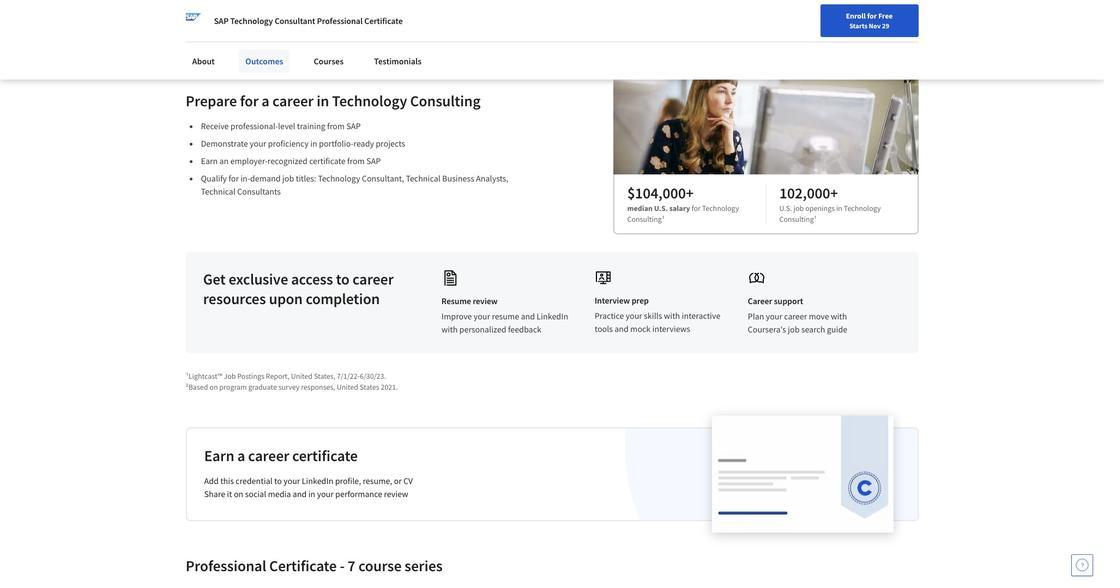 Task type: vqa. For each thing, say whether or not it's contained in the screenshot.
leftmost U.S.
yes



Task type: describe. For each thing, give the bounding box(es) containing it.
-
[[340, 556, 345, 576]]

in-
[[241, 173, 250, 184]]

demonstrate
[[201, 138, 248, 149]]

0 horizontal spatial professional
[[186, 556, 266, 576]]

guide
[[828, 324, 848, 335]]

consultant
[[275, 15, 315, 26]]

access
[[291, 269, 333, 289]]

29
[[883, 21, 890, 30]]

coursera career certificate image
[[713, 416, 895, 533]]

1 vertical spatial certificate
[[292, 446, 358, 466]]

career inside the career support plan your career move with coursera's job search guide
[[785, 311, 808, 322]]

skills
[[644, 310, 663, 321]]

resume,
[[363, 476, 392, 487]]

1 horizontal spatial from
[[347, 155, 365, 166]]

linkedin inside the add this credential to your linkedin profile, resume, or cv share it on social media and in your performance review
[[302, 476, 334, 487]]

consultants
[[237, 186, 281, 197]]

prepare for a career in technology consulting
[[186, 91, 481, 111]]

2021.
[[381, 382, 398, 392]]

professional-
[[231, 120, 278, 131]]

add
[[204, 476, 219, 487]]

find your new career link
[[797, 11, 876, 25]]

career inside the career support plan your career move with coursera's job search guide
[[748, 296, 773, 307]]

enroll
[[847, 11, 866, 21]]

102,000
[[780, 183, 831, 203]]

102,000 + u.s. job openings in technology consulting
[[780, 183, 881, 224]]

postings
[[237, 372, 265, 381]]

interactive
[[682, 310, 721, 321]]

u.s. inside the $104,000 + median u.s. salary
[[655, 203, 668, 213]]

1 vertical spatial technical
[[201, 186, 236, 197]]

states,
[[314, 372, 336, 381]]

median
[[628, 203, 653, 213]]

help center image
[[1076, 559, 1090, 572]]

qualify
[[201, 173, 227, 184]]

career inside find your new career 'link'
[[849, 13, 870, 22]]

recognized
[[268, 155, 308, 166]]

business
[[442, 173, 475, 184]]

+ for 102,000
[[831, 183, 839, 203]]

completion
[[306, 289, 380, 309]]

your up media
[[284, 476, 300, 487]]

or
[[394, 476, 402, 487]]

0 vertical spatial technical
[[406, 173, 441, 184]]

get
[[203, 269, 226, 289]]

find
[[802, 13, 816, 22]]

job inside 102,000 + u.s. job openings in technology consulting
[[794, 203, 804, 213]]

proficiency
[[268, 138, 309, 149]]

move
[[809, 311, 830, 322]]

states
[[360, 382, 380, 392]]

0 horizontal spatial a
[[237, 446, 245, 466]]

profile,
[[335, 476, 361, 487]]

english button
[[876, 0, 942, 35]]

0 horizontal spatial sap
[[214, 15, 229, 26]]

0 horizontal spatial certificate
[[269, 556, 337, 576]]

earn a career certificate
[[204, 446, 358, 466]]

tools
[[595, 324, 613, 334]]

in inside 102,000 + u.s. job openings in technology consulting
[[837, 203, 843, 213]]

your inside 'interview prep practice your skills with interactive tools and mock interviews'
[[626, 310, 643, 321]]

$104,000 + median u.s. salary
[[628, 183, 694, 213]]

about
[[192, 56, 215, 67]]

program
[[220, 382, 247, 392]]

training
[[297, 120, 326, 131]]

for technology consulting
[[628, 203, 740, 224]]

job
[[224, 372, 236, 381]]

u.s. inside 102,000 + u.s. job openings in technology consulting
[[780, 203, 793, 213]]

interview prep practice your skills with interactive tools and mock interviews
[[595, 295, 721, 334]]

to for career
[[336, 269, 350, 289]]

1 horizontal spatial professional
[[317, 15, 363, 26]]

practice
[[595, 310, 624, 321]]

linkedin inside the resume review improve your resume and linkedin with personalized feedback
[[537, 311, 569, 322]]

series
[[405, 556, 443, 576]]

share
[[204, 489, 225, 500]]

1 horizontal spatial sap
[[347, 120, 361, 131]]

graduate
[[248, 382, 277, 392]]

your inside the resume review improve your resume and linkedin with personalized feedback
[[474, 311, 491, 322]]

courses link
[[307, 49, 350, 73]]

analysts,
[[476, 173, 509, 184]]

free
[[879, 11, 893, 21]]

survey
[[279, 382, 300, 392]]

on inside '¹lightcast™ job postings report, united states, 7/1/22-6/30/23. ²based on program graduate survey responses, united states 2021.'
[[210, 382, 218, 392]]

technology inside for technology consulting
[[703, 203, 740, 213]]

job inside the qualify for in-demand job titles: technology consultant, technical business analysts, technical consultants
[[283, 173, 294, 184]]

in up 'training'
[[317, 91, 329, 111]]

responses,
[[301, 382, 335, 392]]

course
[[359, 556, 402, 576]]

prep
[[632, 295, 649, 306]]

receive
[[201, 120, 229, 131]]

0 vertical spatial a
[[262, 91, 270, 111]]

for for qualify
[[229, 173, 239, 184]]

0 vertical spatial certificate
[[309, 155, 346, 166]]

media
[[268, 489, 291, 500]]

personalized
[[460, 324, 507, 335]]

with inside 'interview prep practice your skills with interactive tools and mock interviews'
[[664, 310, 681, 321]]

professional certificate - 7 course series
[[186, 556, 443, 576]]

consultant,
[[362, 173, 404, 184]]

outcomes link
[[239, 49, 290, 73]]

outcomes
[[245, 56, 283, 67]]

7
[[348, 556, 356, 576]]

for for enroll
[[868, 11, 877, 21]]



Task type: locate. For each thing, give the bounding box(es) containing it.
salary
[[670, 203, 691, 213]]

on right it
[[234, 489, 244, 500]]

²based
[[186, 382, 208, 392]]

sap technology consultant  professional certificate
[[214, 15, 403, 26]]

1 vertical spatial professional
[[186, 556, 266, 576]]

in right media
[[309, 489, 316, 500]]

0 horizontal spatial career
[[748, 296, 773, 307]]

your
[[818, 13, 832, 22], [250, 138, 266, 149], [626, 310, 643, 321], [474, 311, 491, 322], [766, 311, 783, 322], [284, 476, 300, 487], [317, 489, 334, 500]]

None search field
[[156, 7, 417, 29]]

2 vertical spatial and
[[293, 489, 307, 500]]

1 vertical spatial certificate
[[269, 556, 337, 576]]

technology inside the qualify for in-demand job titles: technology consultant, technical business analysts, technical consultants
[[318, 173, 360, 184]]

¹ for $104,000
[[662, 214, 665, 224]]

review
[[473, 296, 498, 307], [384, 489, 408, 500]]

0 vertical spatial job
[[283, 173, 294, 184]]

credential
[[236, 476, 273, 487]]

your up personalized
[[474, 311, 491, 322]]

to
[[336, 269, 350, 289], [274, 476, 282, 487]]

1 vertical spatial linkedin
[[302, 476, 334, 487]]

united
[[291, 372, 313, 381], [337, 382, 358, 392]]

0 vertical spatial from
[[327, 120, 345, 131]]

career
[[273, 91, 314, 111], [353, 269, 394, 289], [785, 311, 808, 322], [248, 446, 289, 466]]

testimonials
[[374, 56, 422, 67]]

job down 102,000
[[794, 203, 804, 213]]

1 horizontal spatial u.s.
[[780, 203, 793, 213]]

1 + from the left
[[686, 183, 694, 203]]

u.s. down 102,000
[[780, 203, 793, 213]]

1 vertical spatial a
[[237, 446, 245, 466]]

0 horizontal spatial to
[[274, 476, 282, 487]]

a
[[262, 91, 270, 111], [237, 446, 245, 466]]

for up the professional-
[[240, 91, 259, 111]]

1 vertical spatial to
[[274, 476, 282, 487]]

2 vertical spatial sap
[[367, 155, 381, 166]]

your left performance
[[317, 489, 334, 500]]

social
[[245, 489, 266, 500]]

+ inside the $104,000 + median u.s. salary
[[686, 183, 694, 203]]

with up guide
[[831, 311, 848, 322]]

0 horizontal spatial and
[[293, 489, 307, 500]]

0 horizontal spatial from
[[327, 120, 345, 131]]

+ up salary
[[686, 183, 694, 203]]

certificate
[[365, 15, 403, 26], [269, 556, 337, 576]]

2 horizontal spatial and
[[615, 324, 629, 334]]

0 vertical spatial to
[[336, 269, 350, 289]]

your inside the career support plan your career move with coursera's job search guide
[[766, 311, 783, 322]]

technology up ready on the left of the page
[[332, 91, 407, 111]]

linkedin left profile,
[[302, 476, 334, 487]]

1 vertical spatial on
[[234, 489, 244, 500]]

0 vertical spatial united
[[291, 372, 313, 381]]

+ inside 102,000 + u.s. job openings in technology consulting
[[831, 183, 839, 203]]

technology inside 102,000 + u.s. job openings in technology consulting
[[844, 203, 881, 213]]

1 vertical spatial from
[[347, 155, 365, 166]]

technology right titles:
[[318, 173, 360, 184]]

your up mock
[[626, 310, 643, 321]]

demand
[[250, 173, 281, 184]]

a up credential
[[237, 446, 245, 466]]

and inside 'interview prep practice your skills with interactive tools and mock interviews'
[[615, 324, 629, 334]]

prepare
[[186, 91, 237, 111]]

support
[[775, 296, 804, 307]]

¹ down the $104,000 + median u.s. salary
[[662, 214, 665, 224]]

1 horizontal spatial a
[[262, 91, 270, 111]]

a up the professional-
[[262, 91, 270, 111]]

courses
[[314, 56, 344, 67]]

in right openings
[[837, 203, 843, 213]]

1 horizontal spatial to
[[336, 269, 350, 289]]

this
[[221, 476, 234, 487]]

get exclusive access to career resources upon completion
[[203, 269, 394, 309]]

resume
[[492, 311, 520, 322]]

0 horizontal spatial consulting
[[410, 91, 481, 111]]

+ for $104,000
[[686, 183, 694, 203]]

job down the recognized
[[283, 173, 294, 184]]

for for prepare
[[240, 91, 259, 111]]

career right new
[[849, 13, 870, 22]]

certificate down portfolio-
[[309, 155, 346, 166]]

1 vertical spatial career
[[748, 296, 773, 307]]

search
[[802, 324, 826, 335]]

from down ready on the left of the page
[[347, 155, 365, 166]]

for inside enroll for free starts nov 29
[[868, 11, 877, 21]]

1 horizontal spatial linkedin
[[537, 311, 569, 322]]

review up resume
[[473, 296, 498, 307]]

1 ¹ from the left
[[662, 214, 665, 224]]

interviews
[[653, 324, 691, 334]]

technical down qualify
[[201, 186, 236, 197]]

0 vertical spatial linkedin
[[537, 311, 569, 322]]

career
[[849, 13, 870, 22], [748, 296, 773, 307]]

1 vertical spatial earn
[[204, 446, 234, 466]]

1 vertical spatial sap
[[347, 120, 361, 131]]

certificate left - at the bottom of the page
[[269, 556, 337, 576]]

upon
[[269, 289, 303, 309]]

consulting
[[410, 91, 481, 111], [628, 214, 662, 224], [780, 214, 814, 224]]

on down ¹lightcast™
[[210, 382, 218, 392]]

certificate up profile,
[[292, 446, 358, 466]]

with
[[664, 310, 681, 321], [831, 311, 848, 322], [442, 324, 458, 335]]

it
[[227, 489, 232, 500]]

0 horizontal spatial on
[[210, 382, 218, 392]]

cv
[[404, 476, 413, 487]]

for left in-
[[229, 173, 239, 184]]

with down the improve
[[442, 324, 458, 335]]

certificate up testimonials
[[365, 15, 403, 26]]

to inside get exclusive access to career resources upon completion
[[336, 269, 350, 289]]

0 vertical spatial career
[[849, 13, 870, 22]]

and inside the resume review improve your resume and linkedin with personalized feedback
[[521, 311, 535, 322]]

0 horizontal spatial technical
[[201, 186, 236, 197]]

u.s. down the $104,000
[[655, 203, 668, 213]]

$104,000
[[628, 183, 686, 203]]

linkedin
[[537, 311, 569, 322], [302, 476, 334, 487]]

2 horizontal spatial sap
[[367, 155, 381, 166]]

in down 'training'
[[311, 138, 317, 149]]

add this credential to your linkedin profile, resume, or cv share it on social media and in your performance review
[[204, 476, 413, 500]]

1 horizontal spatial certificate
[[365, 15, 403, 26]]

0 vertical spatial review
[[473, 296, 498, 307]]

united down 7/1/22-
[[337, 382, 358, 392]]

resources
[[203, 289, 266, 309]]

and right tools
[[615, 324, 629, 334]]

qualify for in-demand job titles: technology consultant, technical business analysts, technical consultants
[[201, 173, 509, 197]]

2 horizontal spatial consulting
[[780, 214, 814, 224]]

sap up ready on the left of the page
[[347, 120, 361, 131]]

to up media
[[274, 476, 282, 487]]

plan
[[748, 311, 765, 322]]

+ up openings
[[831, 183, 839, 203]]

to inside the add this credential to your linkedin profile, resume, or cv share it on social media and in your performance review
[[274, 476, 282, 487]]

sap up "consultant,"
[[367, 155, 381, 166]]

0 horizontal spatial united
[[291, 372, 313, 381]]

exclusive
[[229, 269, 288, 289]]

job left search
[[788, 324, 800, 335]]

for inside for technology consulting
[[692, 203, 701, 213]]

0 vertical spatial on
[[210, 382, 218, 392]]

on
[[210, 382, 218, 392], [234, 489, 244, 500]]

and inside the add this credential to your linkedin profile, resume, or cv share it on social media and in your performance review
[[293, 489, 307, 500]]

an
[[220, 155, 229, 166]]

job inside the career support plan your career move with coursera's job search guide
[[788, 324, 800, 335]]

0 vertical spatial sap
[[214, 15, 229, 26]]

earn an employer-recognized certificate from sap
[[201, 155, 381, 166]]

sap image
[[186, 13, 201, 28]]

2 ¹ from the left
[[814, 214, 817, 224]]

1 horizontal spatial career
[[849, 13, 870, 22]]

demonstrate your proficiency in portfolio-ready projects
[[201, 138, 405, 149]]

to right access
[[336, 269, 350, 289]]

1 u.s. from the left
[[655, 203, 668, 213]]

technology right salary
[[703, 203, 740, 213]]

1 horizontal spatial consulting
[[628, 214, 662, 224]]

for up nov
[[868, 11, 877, 21]]

your right find
[[818, 13, 832, 22]]

in
[[317, 91, 329, 111], [311, 138, 317, 149], [837, 203, 843, 213], [309, 489, 316, 500]]

review inside the add this credential to your linkedin profile, resume, or cv share it on social media and in your performance review
[[384, 489, 408, 500]]

enroll for free starts nov 29
[[847, 11, 893, 30]]

starts
[[850, 21, 868, 30]]

u.s.
[[655, 203, 668, 213], [780, 203, 793, 213]]

with inside the career support plan your career move with coursera's job search guide
[[831, 311, 848, 322]]

¹
[[662, 214, 665, 224], [814, 214, 817, 224]]

new
[[834, 13, 848, 22]]

0 vertical spatial certificate
[[365, 15, 403, 26]]

from up portfolio-
[[327, 120, 345, 131]]

resume review improve your resume and linkedin with personalized feedback
[[442, 296, 569, 335]]

openings
[[806, 203, 835, 213]]

improve
[[442, 311, 472, 322]]

0 vertical spatial and
[[521, 311, 535, 322]]

about link
[[186, 49, 221, 73]]

review down "or"
[[384, 489, 408, 500]]

technical left business
[[406, 173, 441, 184]]

titles:
[[296, 173, 316, 184]]

in inside the add this credential to your linkedin profile, resume, or cv share it on social media and in your performance review
[[309, 489, 316, 500]]

on inside the add this credential to your linkedin profile, resume, or cv share it on social media and in your performance review
[[234, 489, 244, 500]]

¹ for 102,000
[[814, 214, 817, 224]]

and up feedback at the left bottom of the page
[[521, 311, 535, 322]]

interview
[[595, 295, 630, 306]]

earn left an
[[201, 155, 218, 166]]

feedback
[[508, 324, 542, 335]]

2 vertical spatial job
[[788, 324, 800, 335]]

1 horizontal spatial on
[[234, 489, 244, 500]]

employer-
[[231, 155, 268, 166]]

1 horizontal spatial +
[[831, 183, 839, 203]]

for right salary
[[692, 203, 701, 213]]

1 vertical spatial united
[[337, 382, 358, 392]]

united up survey
[[291, 372, 313, 381]]

2 horizontal spatial with
[[831, 311, 848, 322]]

with up interviews
[[664, 310, 681, 321]]

1 horizontal spatial review
[[473, 296, 498, 307]]

sap right sap image
[[214, 15, 229, 26]]

2 u.s. from the left
[[780, 203, 793, 213]]

your inside 'link'
[[818, 13, 832, 22]]

report,
[[266, 372, 290, 381]]

receive professional-level training from sap
[[201, 120, 361, 131]]

1 vertical spatial job
[[794, 203, 804, 213]]

1 horizontal spatial with
[[664, 310, 681, 321]]

consulting inside 102,000 + u.s. job openings in technology consulting
[[780, 214, 814, 224]]

1 vertical spatial review
[[384, 489, 408, 500]]

performance
[[336, 489, 383, 500]]

with inside the resume review improve your resume and linkedin with personalized feedback
[[442, 324, 458, 335]]

level
[[278, 120, 295, 131]]

1 vertical spatial and
[[615, 324, 629, 334]]

and
[[521, 311, 535, 322], [615, 324, 629, 334], [293, 489, 307, 500]]

0 horizontal spatial review
[[384, 489, 408, 500]]

your down the professional-
[[250, 138, 266, 149]]

coursera's
[[748, 324, 787, 335]]

technology up outcomes 'link' on the left of the page
[[230, 15, 273, 26]]

0 vertical spatial earn
[[201, 155, 218, 166]]

consulting inside for technology consulting
[[628, 214, 662, 224]]

linkedin up feedback at the left bottom of the page
[[537, 311, 569, 322]]

0 horizontal spatial with
[[442, 324, 458, 335]]

career inside get exclusive access to career resources upon completion
[[353, 269, 394, 289]]

career up plan
[[748, 296, 773, 307]]

1 horizontal spatial and
[[521, 311, 535, 322]]

earn for earn a career certificate
[[204, 446, 234, 466]]

0 horizontal spatial ¹
[[662, 214, 665, 224]]

your up coursera's
[[766, 311, 783, 322]]

earn up add
[[204, 446, 234, 466]]

for inside the qualify for in-demand job titles: technology consultant, technical business analysts, technical consultants
[[229, 173, 239, 184]]

0 vertical spatial professional
[[317, 15, 363, 26]]

projects
[[376, 138, 405, 149]]

1 horizontal spatial ¹
[[814, 214, 817, 224]]

2 + from the left
[[831, 183, 839, 203]]

0 horizontal spatial linkedin
[[302, 476, 334, 487]]

english
[[896, 12, 922, 23]]

to for your
[[274, 476, 282, 487]]

nov
[[869, 21, 881, 30]]

¹ down openings
[[814, 214, 817, 224]]

earn for earn an employer-recognized certificate from sap
[[201, 155, 218, 166]]

0 horizontal spatial +
[[686, 183, 694, 203]]

1 horizontal spatial technical
[[406, 173, 441, 184]]

earn
[[201, 155, 218, 166], [204, 446, 234, 466]]

portfolio-
[[319, 138, 354, 149]]

mock
[[631, 324, 651, 334]]

and right media
[[293, 489, 307, 500]]

6/30/23.
[[360, 372, 386, 381]]

career support plan your career move with coursera's job search guide
[[748, 296, 848, 335]]

0 horizontal spatial u.s.
[[655, 203, 668, 213]]

7/1/22-
[[337, 372, 360, 381]]

technology right openings
[[844, 203, 881, 213]]

1 horizontal spatial united
[[337, 382, 358, 392]]

review inside the resume review improve your resume and linkedin with personalized feedback
[[473, 296, 498, 307]]



